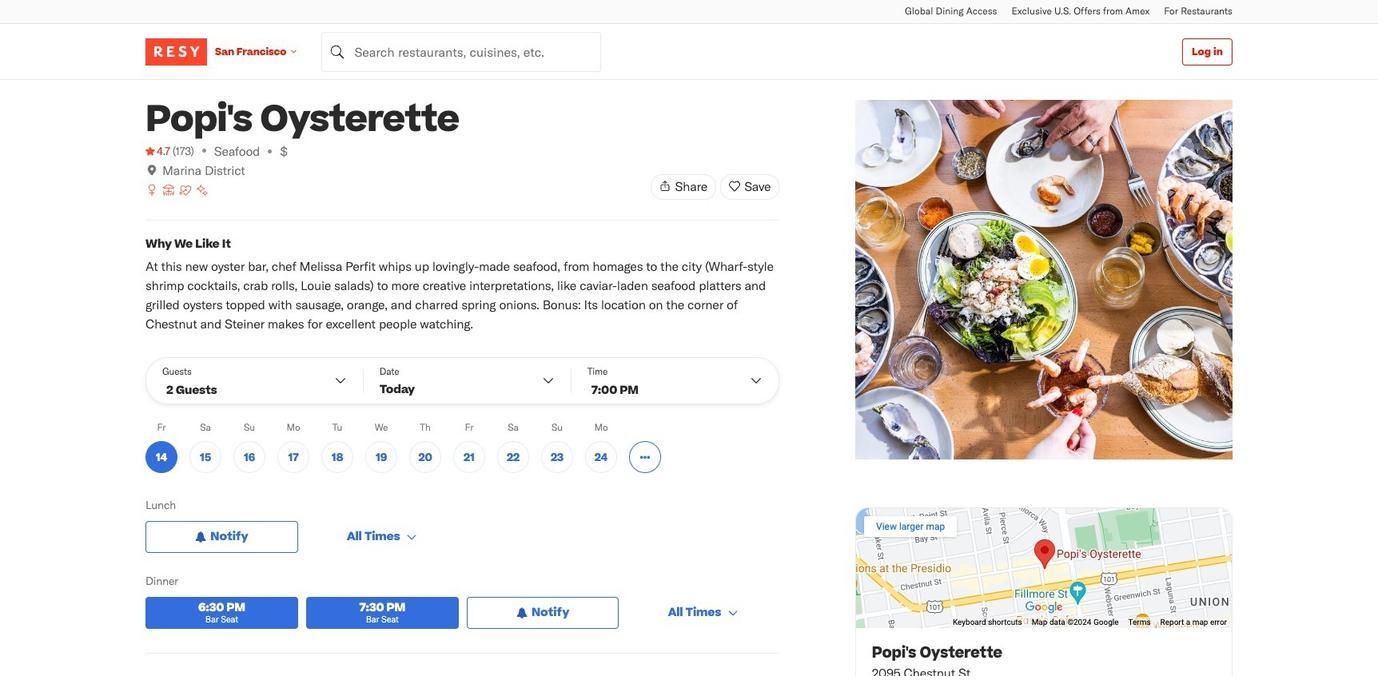 Task type: locate. For each thing, give the bounding box(es) containing it.
None field
[[322, 32, 602, 72]]

Search restaurants, cuisines, etc. text field
[[322, 32, 602, 72]]

4.7 out of 5 stars image
[[146, 143, 170, 159]]



Task type: vqa. For each thing, say whether or not it's contained in the screenshot.
4.9 out of 5 stars 'IMAGE'
no



